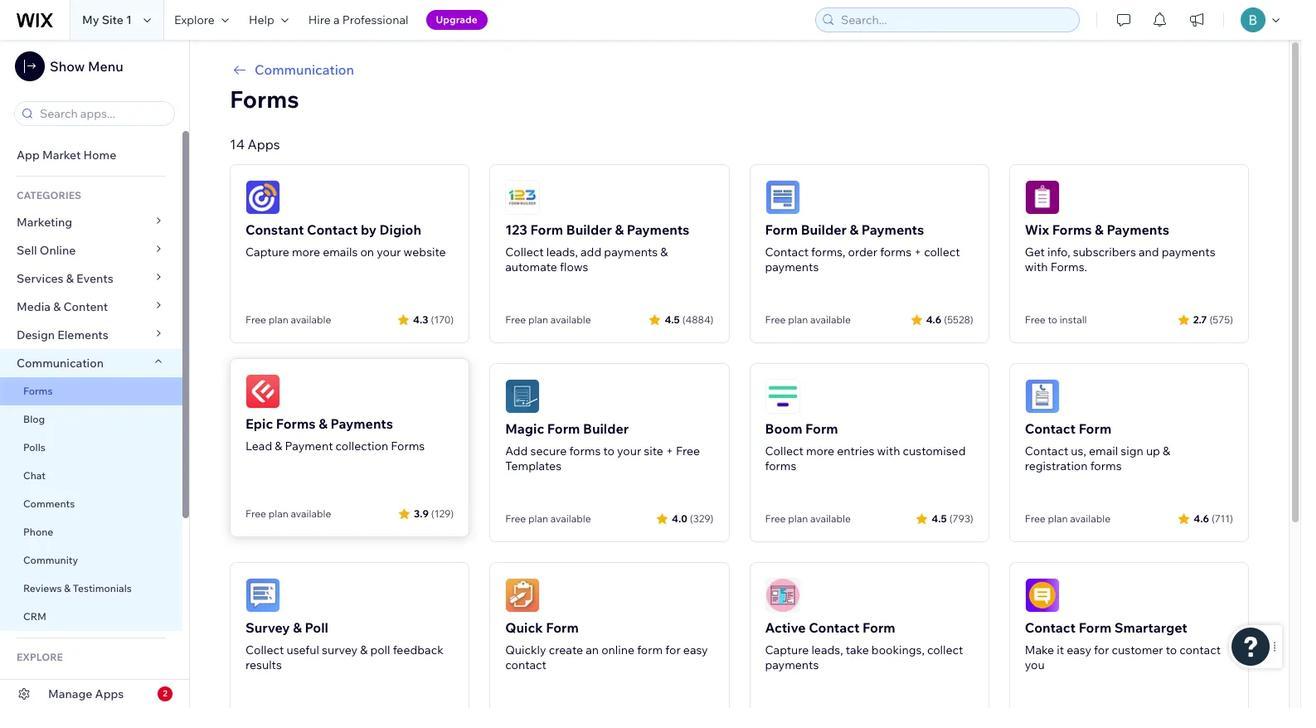Task type: vqa. For each thing, say whether or not it's contained in the screenshot.


Task type: locate. For each thing, give the bounding box(es) containing it.
apps right the 14
[[248, 136, 280, 153]]

form inside contact form contact us, email sign up & registration forms
[[1079, 421, 1112, 437]]

4.5 (793)
[[932, 512, 974, 525]]

plan for lead
[[269, 508, 289, 520]]

apps for manage apps
[[95, 687, 124, 702]]

explore
[[174, 12, 215, 27]]

payments down 'form builder & payments  logo'
[[766, 260, 819, 275]]

services
[[17, 271, 64, 286]]

more left emails
[[292, 245, 320, 260]]

contact down smartarget
[[1180, 643, 1221, 658]]

market
[[42, 148, 81, 163]]

form right boom
[[806, 421, 839, 437]]

0 horizontal spatial +
[[666, 444, 674, 459]]

123 form builder & payments logo image
[[506, 180, 540, 215]]

leads, left the add
[[547, 245, 578, 260]]

0 vertical spatial collect
[[506, 245, 544, 260]]

form builder & payments  logo image
[[766, 180, 800, 215]]

free down automate at the top
[[506, 314, 526, 326]]

payments for wix forms & payments
[[1107, 222, 1170, 238]]

contact inside contact form smartarget make it easy for customer to contact you
[[1025, 620, 1076, 636]]

for right the form
[[666, 643, 681, 658]]

123 form builder & payments collect leads, add payments & automate flows
[[506, 222, 690, 275]]

1 vertical spatial apps
[[95, 687, 124, 702]]

(129)
[[431, 507, 454, 520]]

0 vertical spatial capture
[[246, 245, 289, 260]]

forms inside contact form contact us, email sign up & registration forms
[[1091, 459, 1122, 474]]

with inside boom form collect more entries with customised forms
[[878, 444, 901, 459]]

contact left us,
[[1025, 444, 1069, 459]]

& inside media & content link
[[53, 300, 61, 315]]

1 horizontal spatial communication link
[[230, 60, 1250, 80]]

form inside contact form smartarget make it easy for customer to contact you
[[1079, 620, 1112, 636]]

templates
[[506, 459, 562, 474]]

plan up active contact form logo
[[788, 513, 808, 525]]

contact
[[307, 222, 358, 238], [766, 245, 809, 260], [1025, 421, 1076, 437], [1025, 444, 1069, 459], [809, 620, 860, 636], [1025, 620, 1076, 636]]

apps inside sidebar element
[[95, 687, 124, 702]]

with right entries
[[878, 444, 901, 459]]

forms up info,
[[1053, 222, 1092, 238]]

for
[[666, 643, 681, 658], [1095, 643, 1110, 658]]

active contact form capture leads, take bookings, collect payments
[[766, 620, 964, 673]]

form inside quick form quickly create an online form for easy contact
[[546, 620, 579, 636]]

3.9
[[414, 507, 429, 520]]

1 vertical spatial communication
[[17, 356, 106, 371]]

media & content
[[17, 300, 108, 315]]

capture down active
[[766, 643, 809, 658]]

1 vertical spatial with
[[878, 444, 901, 459]]

0 vertical spatial more
[[292, 245, 320, 260]]

free plan available for entries
[[766, 513, 851, 525]]

forms
[[230, 85, 299, 114], [1053, 222, 1092, 238], [23, 385, 53, 397], [276, 416, 316, 432], [391, 439, 425, 454]]

customised
[[903, 444, 966, 459]]

free plan available up epic forms & payments logo
[[246, 314, 331, 326]]

0 vertical spatial 4.6
[[927, 313, 942, 326]]

1 horizontal spatial +
[[915, 245, 922, 260]]

builder inside magic form builder add secure forms to your site + free templates
[[583, 421, 629, 437]]

to inside magic form builder add secure forms to your site + free templates
[[604, 444, 615, 459]]

contact down contact form logo
[[1025, 421, 1076, 437]]

explore
[[17, 651, 63, 664]]

Search apps... field
[[35, 102, 169, 125]]

available for lead
[[291, 508, 331, 520]]

with left forms.
[[1025, 260, 1048, 275]]

+
[[915, 245, 922, 260], [666, 444, 674, 459]]

forms right collection on the left bottom of the page
[[391, 439, 425, 454]]

builder inside 123 form builder & payments collect leads, add payments & automate flows
[[567, 222, 612, 238]]

form left smartarget
[[1079, 620, 1112, 636]]

1 horizontal spatial 4.6
[[1194, 512, 1210, 525]]

forms link
[[0, 378, 183, 406]]

design elements
[[17, 328, 109, 343]]

builder for 123 form builder & payments
[[567, 222, 612, 238]]

contact inside quick form quickly create an online form for easy contact
[[506, 658, 547, 673]]

plan for capture
[[269, 314, 289, 326]]

easy right the form
[[684, 643, 708, 658]]

free plan available up active contact form logo
[[766, 513, 851, 525]]

1 vertical spatial capture
[[766, 643, 809, 658]]

0 vertical spatial +
[[915, 245, 922, 260]]

0 horizontal spatial more
[[292, 245, 320, 260]]

collect down boom
[[766, 444, 804, 459]]

0 horizontal spatial communication link
[[0, 349, 183, 378]]

contact inside contact form smartarget make it easy for customer to contact you
[[1180, 643, 1221, 658]]

contact inside form builder & payments contact forms, order forms + collect payments
[[766, 245, 809, 260]]

with
[[1025, 260, 1048, 275], [878, 444, 901, 459]]

0 horizontal spatial 4.6
[[927, 313, 942, 326]]

2 horizontal spatial collect
[[766, 444, 804, 459]]

builder up the add
[[567, 222, 612, 238]]

collect down 123
[[506, 245, 544, 260]]

form for magic form builder
[[548, 421, 580, 437]]

payments inside active contact form capture leads, take bookings, collect payments
[[766, 658, 819, 673]]

1 horizontal spatial capture
[[766, 643, 809, 658]]

available down the forms,
[[811, 314, 851, 326]]

feedback
[[393, 643, 444, 658]]

wix forms & payments logo image
[[1025, 180, 1060, 215]]

0 horizontal spatial apps
[[95, 687, 124, 702]]

2
[[163, 689, 167, 700]]

collect up 4.6 (5528)
[[925, 245, 961, 260]]

to inside contact form smartarget make it easy for customer to contact you
[[1167, 643, 1178, 658]]

0 horizontal spatial contact
[[506, 658, 547, 673]]

2 vertical spatial to
[[1167, 643, 1178, 658]]

form up email
[[1079, 421, 1112, 437]]

quickly
[[506, 643, 547, 658]]

available
[[291, 314, 331, 326], [551, 314, 591, 326], [811, 314, 851, 326], [291, 508, 331, 520], [551, 513, 591, 525], [811, 513, 851, 525], [1071, 513, 1111, 525]]

free
[[246, 314, 266, 326], [506, 314, 526, 326], [766, 314, 786, 326], [1025, 314, 1046, 326], [676, 444, 700, 459], [246, 508, 266, 520], [506, 513, 526, 525], [766, 513, 786, 525], [1025, 513, 1046, 525]]

free up boom form logo
[[766, 314, 786, 326]]

available down templates
[[551, 513, 591, 525]]

contact inside active contact form capture leads, take bookings, collect payments
[[809, 620, 860, 636]]

4.3 (170)
[[413, 313, 454, 326]]

subscribers
[[1074, 245, 1137, 260]]

form inside magic form builder add secure forms to your site + free templates
[[548, 421, 580, 437]]

phone
[[23, 526, 53, 539]]

(4884)
[[683, 313, 714, 326]]

payments
[[604, 245, 658, 260], [1162, 245, 1216, 260], [766, 260, 819, 275], [766, 658, 819, 673]]

0 horizontal spatial with
[[878, 444, 901, 459]]

free inside magic form builder add secure forms to your site + free templates
[[676, 444, 700, 459]]

collect inside boom form collect more entries with customised forms
[[766, 444, 804, 459]]

free down registration
[[1025, 513, 1046, 525]]

leads,
[[547, 245, 578, 260], [812, 643, 844, 658]]

forms up blog
[[23, 385, 53, 397]]

plan for email
[[1048, 513, 1068, 525]]

plan up boom form logo
[[788, 314, 808, 326]]

capture inside active contact form capture leads, take bookings, collect payments
[[766, 643, 809, 658]]

4.5 left (4884)
[[665, 313, 680, 326]]

quick
[[506, 620, 543, 636]]

form inside form builder & payments contact forms, order forms + collect payments
[[766, 222, 798, 238]]

payments for form builder & payments
[[862, 222, 925, 238]]

free left install
[[1025, 314, 1046, 326]]

builder for magic form builder
[[583, 421, 629, 437]]

collect right bookings,
[[928, 643, 964, 658]]

1 horizontal spatial for
[[1095, 643, 1110, 658]]

plan up epic forms & payments logo
[[269, 314, 289, 326]]

1 horizontal spatial easy
[[1067, 643, 1092, 658]]

form up create
[[546, 620, 579, 636]]

us,
[[1072, 444, 1087, 459]]

available for contact
[[811, 314, 851, 326]]

payments inside wix forms & payments get info, subscribers and payments with forms.
[[1107, 222, 1170, 238]]

1 vertical spatial communication link
[[0, 349, 183, 378]]

your inside constant contact by digioh capture more emails on your website
[[377, 245, 401, 260]]

email
[[1090, 444, 1119, 459]]

survey
[[246, 620, 290, 636]]

free for boom form
[[766, 513, 786, 525]]

free plan available down templates
[[506, 513, 591, 525]]

payments inside wix forms & payments get info, subscribers and payments with forms.
[[1162, 245, 1216, 260]]

+ right site
[[666, 444, 674, 459]]

epic forms & payments lead & payment collection forms
[[246, 416, 425, 454]]

capture down constant
[[246, 245, 289, 260]]

0 vertical spatial apps
[[248, 136, 280, 153]]

available down registration
[[1071, 513, 1111, 525]]

1 horizontal spatial more
[[807, 444, 835, 459]]

free down lead
[[246, 508, 266, 520]]

2.7
[[1194, 313, 1208, 326]]

crm
[[23, 611, 46, 623]]

contact inside constant contact by digioh capture more emails on your website
[[307, 222, 358, 238]]

1 horizontal spatial collect
[[506, 245, 544, 260]]

1 horizontal spatial with
[[1025, 260, 1048, 275]]

0 horizontal spatial communication
[[17, 356, 106, 371]]

hire a professional link
[[299, 0, 419, 40]]

payments right and
[[1162, 245, 1216, 260]]

communication down design elements on the left top of the page
[[17, 356, 106, 371]]

plan down templates
[[529, 513, 549, 525]]

for inside quick form quickly create an online form for easy contact
[[666, 643, 681, 658]]

& inside contact form contact us, email sign up & registration forms
[[1163, 444, 1171, 459]]

2 horizontal spatial to
[[1167, 643, 1178, 658]]

free down templates
[[506, 513, 526, 525]]

1 horizontal spatial leads,
[[812, 643, 844, 658]]

contact left the forms,
[[766, 245, 809, 260]]

apps for 14 apps
[[248, 136, 280, 153]]

form up bookings,
[[863, 620, 896, 636]]

free plan available down the payment
[[246, 508, 331, 520]]

easy right it
[[1067, 643, 1092, 658]]

0 horizontal spatial easy
[[684, 643, 708, 658]]

free for contact form
[[1025, 513, 1046, 525]]

0 vertical spatial leads,
[[547, 245, 578, 260]]

hire
[[308, 12, 331, 27]]

communication inside sidebar element
[[17, 356, 106, 371]]

picks
[[49, 677, 78, 692]]

free up epic forms & payments logo
[[246, 314, 266, 326]]

builder up the forms,
[[801, 222, 847, 238]]

0 vertical spatial with
[[1025, 260, 1048, 275]]

forms inside boom form collect more entries with customised forms
[[766, 459, 797, 474]]

constant
[[246, 222, 304, 238]]

payments inside epic forms & payments lead & payment collection forms
[[331, 416, 393, 432]]

your right on
[[377, 245, 401, 260]]

1 vertical spatial to
[[604, 444, 615, 459]]

4.6 left (711)
[[1194, 512, 1210, 525]]

payments down active
[[766, 658, 819, 673]]

forms up the payment
[[276, 416, 316, 432]]

take
[[846, 643, 869, 658]]

available for secure
[[551, 513, 591, 525]]

payments inside form builder & payments contact forms, order forms + collect payments
[[862, 222, 925, 238]]

and
[[1139, 245, 1160, 260]]

1 vertical spatial leads,
[[812, 643, 844, 658]]

1 vertical spatial more
[[807, 444, 835, 459]]

marketing link
[[0, 208, 183, 236]]

sign
[[1121, 444, 1144, 459]]

capture
[[246, 245, 289, 260], [766, 643, 809, 658]]

+ right 'order'
[[915, 245, 922, 260]]

form right 123
[[531, 222, 564, 238]]

to left install
[[1048, 314, 1058, 326]]

to left site
[[604, 444, 615, 459]]

builder right the magic
[[583, 421, 629, 437]]

install
[[1060, 314, 1088, 326]]

0 vertical spatial collect
[[925, 245, 961, 260]]

1 vertical spatial +
[[666, 444, 674, 459]]

comments link
[[0, 490, 183, 519]]

contact down quick
[[506, 658, 547, 673]]

0 vertical spatial your
[[377, 245, 401, 260]]

home
[[83, 148, 116, 163]]

(711)
[[1212, 512, 1234, 525]]

free plan available for lead
[[246, 508, 331, 520]]

1 horizontal spatial 4.5
[[932, 512, 947, 525]]

free right the (329)
[[766, 513, 786, 525]]

0 horizontal spatial to
[[604, 444, 615, 459]]

more left entries
[[807, 444, 835, 459]]

1 horizontal spatial your
[[617, 444, 642, 459]]

more
[[292, 245, 320, 260], [807, 444, 835, 459]]

free plan available down the forms,
[[766, 314, 851, 326]]

services & events
[[17, 271, 113, 286]]

boom
[[766, 421, 803, 437]]

apps right manage
[[95, 687, 124, 702]]

easy inside contact form smartarget make it easy for customer to contact you
[[1067, 643, 1092, 658]]

free right site
[[676, 444, 700, 459]]

plan down lead
[[269, 508, 289, 520]]

payments inside 123 form builder & payments collect leads, add payments & automate flows
[[604, 245, 658, 260]]

lead
[[246, 439, 272, 454]]

to
[[1048, 314, 1058, 326], [604, 444, 615, 459], [1167, 643, 1178, 658]]

form up secure
[[548, 421, 580, 437]]

1 vertical spatial collect
[[766, 444, 804, 459]]

contact up emails
[[307, 222, 358, 238]]

forms right 'order'
[[881, 245, 912, 260]]

forms right us,
[[1091, 459, 1122, 474]]

free plan available down automate at the top
[[506, 314, 591, 326]]

contact up take
[[809, 620, 860, 636]]

forms.
[[1051, 260, 1088, 275]]

available down flows on the top of page
[[551, 314, 591, 326]]

form inside boom form collect more entries with customised forms
[[806, 421, 839, 437]]

free plan available down registration
[[1025, 513, 1111, 525]]

free to install
[[1025, 314, 1088, 326]]

payments
[[627, 222, 690, 238], [862, 222, 925, 238], [1107, 222, 1170, 238], [331, 416, 393, 432]]

contact up it
[[1025, 620, 1076, 636]]

collect down survey
[[246, 643, 284, 658]]

0 vertical spatial to
[[1048, 314, 1058, 326]]

leads, left take
[[812, 643, 844, 658]]

collect inside form builder & payments contact forms, order forms + collect payments
[[925, 245, 961, 260]]

reviews & testimonials link
[[0, 575, 183, 603]]

your left site
[[617, 444, 642, 459]]

1 for from the left
[[666, 643, 681, 658]]

0 vertical spatial 4.5
[[665, 313, 680, 326]]

form down 'form builder & payments  logo'
[[766, 222, 798, 238]]

boom form logo image
[[766, 379, 800, 414]]

payments right the add
[[604, 245, 658, 260]]

design
[[17, 328, 55, 343]]

available down emails
[[291, 314, 331, 326]]

+ inside form builder & payments contact forms, order forms + collect payments
[[915, 245, 922, 260]]

4.5 left (793)
[[932, 512, 947, 525]]

2 for from the left
[[1095, 643, 1110, 658]]

easy
[[684, 643, 708, 658], [1067, 643, 1092, 658]]

1 easy from the left
[[684, 643, 708, 658]]

& inside "services & events" link
[[66, 271, 74, 286]]

0 horizontal spatial collect
[[246, 643, 284, 658]]

4.5 (4884)
[[665, 313, 714, 326]]

1 horizontal spatial communication
[[255, 61, 354, 78]]

poll
[[370, 643, 390, 658]]

& inside reviews & testimonials link
[[64, 583, 71, 595]]

available down entries
[[811, 513, 851, 525]]

forms down boom
[[766, 459, 797, 474]]

2 vertical spatial collect
[[246, 643, 284, 658]]

free for constant contact by digioh
[[246, 314, 266, 326]]

14 apps
[[230, 136, 280, 153]]

free for wix forms & payments
[[1025, 314, 1046, 326]]

2 easy from the left
[[1067, 643, 1092, 658]]

to down smartarget
[[1167, 643, 1178, 658]]

4.6 for form builder & payments
[[927, 313, 942, 326]]

0 horizontal spatial 4.5
[[665, 313, 680, 326]]

4.6
[[927, 313, 942, 326], [1194, 512, 1210, 525]]

show menu button
[[15, 51, 123, 81]]

app market home
[[17, 148, 116, 163]]

survey & poll collect useful survey & poll feedback results
[[246, 620, 444, 673]]

design elements link
[[0, 321, 183, 349]]

1 vertical spatial 4.5
[[932, 512, 947, 525]]

communication link
[[230, 60, 1250, 80], [0, 349, 183, 378]]

easy inside quick form quickly create an online form for easy contact
[[684, 643, 708, 658]]

0 horizontal spatial leads,
[[547, 245, 578, 260]]

make
[[1025, 643, 1055, 658]]

0 horizontal spatial capture
[[246, 245, 289, 260]]

1 vertical spatial 4.6
[[1194, 512, 1210, 525]]

plan
[[269, 314, 289, 326], [529, 314, 549, 326], [788, 314, 808, 326], [269, 508, 289, 520], [529, 513, 549, 525], [788, 513, 808, 525], [1048, 513, 1068, 525]]

123
[[506, 222, 528, 238]]

testimonials
[[73, 583, 132, 595]]

more inside boom form collect more entries with customised forms
[[807, 444, 835, 459]]

0 horizontal spatial for
[[666, 643, 681, 658]]

a
[[334, 12, 340, 27]]

forms right secure
[[570, 444, 601, 459]]

form inside 123 form builder & payments collect leads, add payments & automate flows
[[531, 222, 564, 238]]

plan down automate at the top
[[529, 314, 549, 326]]

forms inside form builder & payments contact forms, order forms + collect payments
[[881, 245, 912, 260]]

1 horizontal spatial apps
[[248, 136, 280, 153]]

4.6 left (5528) at the right
[[927, 313, 942, 326]]

0 horizontal spatial your
[[377, 245, 401, 260]]

1 vertical spatial collect
[[928, 643, 964, 658]]

for left customer
[[1095, 643, 1110, 658]]

team picks
[[17, 677, 78, 692]]

entries
[[837, 444, 875, 459]]

1 horizontal spatial contact
[[1180, 643, 1221, 658]]

active contact form logo image
[[766, 578, 800, 613]]

get
[[1025, 245, 1045, 260]]

available down the payment
[[291, 508, 331, 520]]

epic
[[246, 416, 273, 432]]

plan down registration
[[1048, 513, 1068, 525]]

hire a professional
[[308, 12, 409, 27]]

free plan available for secure
[[506, 513, 591, 525]]

with inside wix forms & payments get info, subscribers and payments with forms.
[[1025, 260, 1048, 275]]

communication down hire
[[255, 61, 354, 78]]

1 vertical spatial your
[[617, 444, 642, 459]]



Task type: describe. For each thing, give the bounding box(es) containing it.
available for capture
[[291, 314, 331, 326]]

form builder & payments contact forms, order forms + collect payments
[[766, 222, 961, 275]]

online
[[602, 643, 635, 658]]

app
[[17, 148, 40, 163]]

professional
[[342, 12, 409, 27]]

form inside active contact form capture leads, take bookings, collect payments
[[863, 620, 896, 636]]

site
[[102, 12, 124, 27]]

free plan available for payments
[[506, 314, 591, 326]]

collect inside 123 form builder & payments collect leads, add payments & automate flows
[[506, 245, 544, 260]]

forms inside 'link'
[[23, 385, 53, 397]]

payments for epic forms & payments
[[331, 416, 393, 432]]

collection
[[336, 439, 388, 454]]

wix forms & payments get info, subscribers and payments with forms.
[[1025, 222, 1216, 275]]

free plan available for contact
[[766, 314, 851, 326]]

payments inside 123 form builder & payments collect leads, add payments & automate flows
[[627, 222, 690, 238]]

forms up 14 apps
[[230, 85, 299, 114]]

for inside contact form smartarget make it easy for customer to contact you
[[1095, 643, 1110, 658]]

form for quick form
[[546, 620, 579, 636]]

boom form collect more entries with customised forms
[[766, 421, 966, 474]]

help button
[[239, 0, 299, 40]]

quick form logo image
[[506, 578, 540, 613]]

it
[[1057, 643, 1065, 658]]

collect inside active contact form capture leads, take bookings, collect payments
[[928, 643, 964, 658]]

free for 123 form builder & payments
[[506, 314, 526, 326]]

survey & poll logo image
[[246, 578, 280, 613]]

plan for secure
[[529, 513, 549, 525]]

free for magic form builder
[[506, 513, 526, 525]]

quick form quickly create an online form for easy contact
[[506, 620, 708, 673]]

smartarget
[[1115, 620, 1188, 636]]

4.3
[[413, 313, 429, 326]]

& inside wix forms & payments get info, subscribers and payments with forms.
[[1095, 222, 1104, 238]]

available for entries
[[811, 513, 851, 525]]

contact form smartarget logo image
[[1025, 578, 1060, 613]]

(5528)
[[945, 313, 974, 326]]

order
[[849, 245, 878, 260]]

payments for 123 form builder & payments
[[604, 245, 658, 260]]

digioh
[[380, 222, 422, 238]]

4.5 for payments
[[665, 313, 680, 326]]

team
[[17, 677, 46, 692]]

team picks link
[[0, 670, 183, 699]]

help
[[249, 12, 274, 27]]

form for contact form smartarget
[[1079, 620, 1112, 636]]

secure
[[531, 444, 567, 459]]

info,
[[1048, 245, 1071, 260]]

payments inside form builder & payments contact forms, order forms + collect payments
[[766, 260, 819, 275]]

polls link
[[0, 434, 183, 462]]

1
[[126, 12, 132, 27]]

3.9 (129)
[[414, 507, 454, 520]]

plan for contact
[[788, 314, 808, 326]]

constant contact by digioh logo image
[[246, 180, 280, 215]]

poll
[[305, 620, 329, 636]]

plan for entries
[[788, 513, 808, 525]]

show
[[50, 58, 85, 75]]

+ inside magic form builder add secure forms to your site + free templates
[[666, 444, 674, 459]]

useful
[[287, 643, 319, 658]]

app market home link
[[0, 141, 183, 169]]

sidebar element
[[0, 40, 190, 709]]

contact for quickly
[[506, 658, 547, 673]]

registration
[[1025, 459, 1088, 474]]

leads, inside 123 form builder & payments collect leads, add payments & automate flows
[[547, 245, 578, 260]]

payment
[[285, 439, 333, 454]]

sell
[[17, 243, 37, 258]]

4.5 for entries
[[932, 512, 947, 525]]

media & content link
[[0, 293, 183, 321]]

upgrade button
[[426, 10, 488, 30]]

community link
[[0, 547, 183, 575]]

& inside form builder & payments contact forms, order forms + collect payments
[[850, 222, 859, 238]]

magic
[[506, 421, 545, 437]]

form for contact form
[[1079, 421, 1112, 437]]

your inside magic form builder add secure forms to your site + free templates
[[617, 444, 642, 459]]

comments
[[23, 498, 75, 510]]

bookings,
[[872, 643, 925, 658]]

forms inside magic form builder add secure forms to your site + free templates
[[570, 444, 601, 459]]

add
[[506, 444, 528, 459]]

my site 1
[[82, 12, 132, 27]]

payments for wix forms & payments
[[1162, 245, 1216, 260]]

online
[[40, 243, 76, 258]]

form for boom form
[[806, 421, 839, 437]]

manage apps
[[48, 687, 124, 702]]

Search... field
[[836, 8, 1075, 32]]

menu
[[88, 58, 123, 75]]

chat
[[23, 470, 46, 482]]

flows
[[560, 260, 589, 275]]

(329)
[[690, 512, 714, 525]]

media
[[17, 300, 51, 315]]

0 vertical spatial communication link
[[230, 60, 1250, 80]]

0 vertical spatial communication
[[255, 61, 354, 78]]

on
[[360, 245, 374, 260]]

more inside constant contact by digioh capture more emails on your website
[[292, 245, 320, 260]]

phone link
[[0, 519, 183, 547]]

free plan available for capture
[[246, 314, 331, 326]]

1 horizontal spatial to
[[1048, 314, 1058, 326]]

available for payments
[[551, 314, 591, 326]]

chat link
[[0, 462, 183, 490]]

4.6 (711)
[[1194, 512, 1234, 525]]

leads, inside active contact form capture leads, take bookings, collect payments
[[812, 643, 844, 658]]

manage
[[48, 687, 92, 702]]

wix
[[1025, 222, 1050, 238]]

payments for active contact form
[[766, 658, 819, 673]]

show menu
[[50, 58, 123, 75]]

free plan available for email
[[1025, 513, 1111, 525]]

services & events link
[[0, 265, 183, 293]]

elements
[[57, 328, 109, 343]]

create
[[549, 643, 583, 658]]

reviews & testimonials
[[23, 583, 132, 595]]

builder inside form builder & payments contact forms, order forms + collect payments
[[801, 222, 847, 238]]

plan for payments
[[529, 314, 549, 326]]

capture inside constant contact by digioh capture more emails on your website
[[246, 245, 289, 260]]

available for email
[[1071, 513, 1111, 525]]

free for epic forms & payments
[[246, 508, 266, 520]]

(170)
[[431, 313, 454, 326]]

free for form builder & payments
[[766, 314, 786, 326]]

magic form builder logo image
[[506, 379, 540, 414]]

up
[[1147, 444, 1161, 459]]

collect inside 'survey & poll collect useful survey & poll feedback results'
[[246, 643, 284, 658]]

constant contact by digioh capture more emails on your website
[[246, 222, 446, 260]]

form for 123 form builder & payments
[[531, 222, 564, 238]]

you
[[1025, 658, 1045, 673]]

categories
[[17, 189, 81, 202]]

4.6 for contact form
[[1194, 512, 1210, 525]]

blog link
[[0, 406, 183, 434]]

active
[[766, 620, 806, 636]]

contact for smartarget
[[1180, 643, 1221, 658]]

forms inside wix forms & payments get info, subscribers and payments with forms.
[[1053, 222, 1092, 238]]

an
[[586, 643, 599, 658]]

marketing
[[17, 215, 72, 230]]

emails
[[323, 245, 358, 260]]

contact form logo image
[[1025, 379, 1060, 414]]

epic forms & payments logo image
[[246, 374, 280, 409]]



